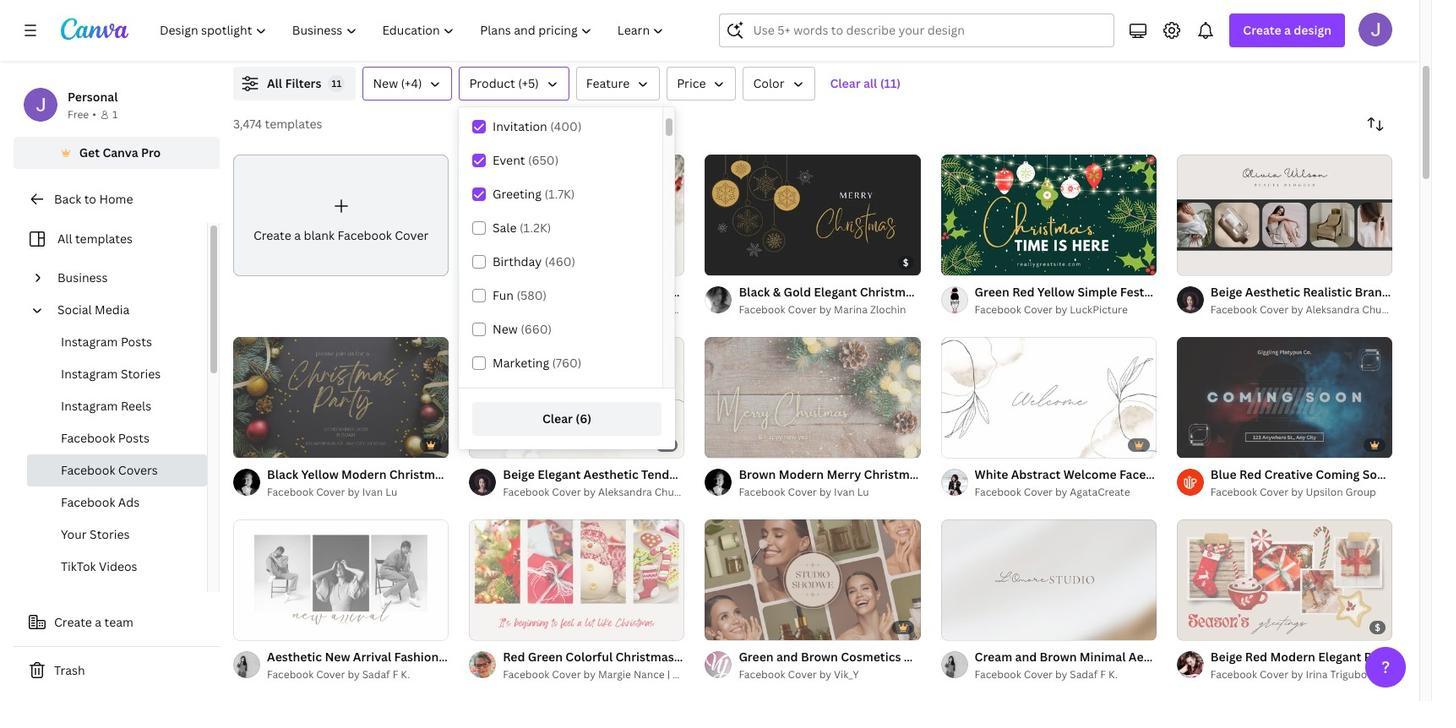 Task type: vqa. For each thing, say whether or not it's contained in the screenshot.


Task type: describe. For each thing, give the bounding box(es) containing it.
get canva pro button
[[14, 137, 220, 169]]

agatacreate
[[1070, 485, 1130, 499]]

(460)
[[545, 253, 575, 270]]

clear all (11) button
[[822, 67, 909, 101]]

clear for clear all (11)
[[830, 75, 861, 91]]

facebook covers
[[61, 462, 158, 478]]

beige
[[503, 466, 535, 482]]

by inside red green colorful christmas photos facebook cover facebook cover by margie nance | create digital designs
[[583, 667, 596, 682]]

new inside aesthetic new arrival fashion collage facebook cover facebook cover by sadaf f k.
[[325, 649, 350, 665]]

facebook ads
[[61, 494, 140, 510]]

blue red creative coming soon facebo facebook cover by upsilon group
[[1211, 466, 1432, 499]]

colorful
[[566, 649, 613, 665]]

aesthetic inside the beige elegant aesthetic tender beauty salon facebook cover facebook cover by aleksandra chubar
[[584, 466, 639, 482]]

digital
[[708, 667, 739, 682]]

facebook inside "link"
[[975, 302, 1021, 317]]

facebook cover by artamonovy_studio link
[[503, 302, 704, 318]]

pro
[[141, 144, 161, 161]]

tiktok videos link
[[27, 551, 207, 583]]

brown
[[739, 466, 776, 482]]

facebook cover by sadaf f k. link for modern
[[267, 666, 449, 683]]

blank
[[304, 227, 335, 243]]

artamonovy_studio
[[598, 302, 704, 317]]

yellow
[[301, 466, 339, 482]]

facebook cover by upsilon group link
[[1211, 484, 1392, 501]]

facebo
[[1395, 466, 1432, 482]]

black for black yellow modern christmas party facebook cover
[[267, 466, 298, 482]]

team
[[104, 614, 133, 630]]

videos
[[99, 559, 137, 575]]

(760)
[[552, 355, 582, 371]]

invitation (400)
[[493, 118, 582, 134]]

collage
[[442, 649, 485, 665]]

coming
[[1316, 466, 1360, 482]]

social
[[57, 302, 92, 318]]

filters
[[285, 75, 321, 91]]

top level navigation element
[[149, 14, 679, 47]]

green red yellow simple festive illustration christmas quote facebook cover image
[[941, 154, 1157, 276]]

sadaf inside aesthetic new arrival fashion collage facebook cover facebook cover by sadaf f k.
[[362, 667, 390, 681]]

back to home
[[54, 191, 133, 207]]

create a blank facebook cover element
[[233, 155, 449, 276]]

beige elegant aesthetic tender beauty salon facebook cover link
[[503, 465, 855, 484]]

instagram reels
[[61, 398, 151, 414]]

white abstract welcome facebook cover facebook cover by agatacreate
[[975, 466, 1212, 499]]

3,474
[[233, 116, 262, 132]]

aleksandra inside the beige elegant aesthetic tender beauty salon facebook cover facebook cover by aleksandra chubar
[[598, 485, 652, 499]]

red green colorful christmas photos facebook cover facebook cover by margie nance | create digital designs
[[503, 649, 812, 682]]

blue red creative coming soon facebook cover image
[[1177, 337, 1392, 458]]

facebook cover by sadaf f k.
[[975, 667, 1118, 682]]

nance
[[634, 667, 665, 682]]

11
[[332, 77, 342, 90]]

facebook cover by sadaf f k. link for welcome
[[975, 666, 1157, 683]]

facebook posts link
[[27, 422, 207, 455]]

aesthetic new arrival fashion collage facebook cover image
[[233, 519, 449, 640]]

marketing
[[493, 355, 549, 371]]

jacob simon image
[[1359, 13, 1392, 46]]

ads
[[118, 494, 140, 510]]

tender
[[641, 466, 681, 482]]

get
[[79, 144, 100, 161]]

black & gold elegant christmas baubles facebook cover image
[[705, 154, 921, 276]]

marketing (760)
[[493, 355, 582, 371]]

green and brown cosmetics beauty store photo collage facebook cover image
[[705, 519, 921, 640]]

trash
[[54, 662, 85, 678]]

by inside black yellow modern christmas party facebook cover facebook cover by ivan lu
[[348, 485, 360, 499]]

welcome
[[1064, 466, 1117, 482]]

a for design
[[1284, 22, 1291, 38]]

color button
[[743, 67, 815, 101]]

merry
[[827, 466, 861, 482]]

facebook cover by irina trigubova link
[[1211, 666, 1392, 683]]

facebook cover by luckpicture
[[975, 302, 1128, 317]]

black for black & gold elegant christmas baubles facebook cover
[[739, 284, 770, 300]]

posts for facebook posts
[[118, 430, 149, 446]]

(6)
[[576, 411, 592, 427]]

instagram for instagram posts
[[61, 334, 118, 350]]

chubar inside the beige elegant aesthetic tender beauty salon facebook cover facebook cover by aleksandra chubar
[[655, 485, 690, 499]]

modern inside black yellow modern christmas party facebook cover facebook cover by ivan lu
[[341, 466, 387, 482]]

aesthetic new arrival fashion collage facebook cover link
[[267, 648, 579, 666]]

red green colorful christmas photos facebook cover image
[[469, 519, 685, 640]]

templates for all templates
[[75, 231, 133, 247]]

0 vertical spatial aleksandra
[[1306, 302, 1360, 317]]

baubles
[[921, 284, 967, 300]]

brown modern merry christmas facebook cover link
[[739, 465, 1017, 484]]

free
[[68, 107, 89, 122]]

create a team
[[54, 614, 133, 630]]

black & gold elegant christmas baubles facebook cover link
[[739, 283, 1062, 302]]

beige red modern elegant photo collage christmas facebook cover image
[[1177, 519, 1392, 640]]

feature button
[[576, 67, 660, 101]]

all templates
[[57, 231, 133, 247]]

your stories link
[[27, 519, 207, 551]]

color
[[753, 75, 785, 91]]

clear for clear (6)
[[542, 411, 573, 427]]

2 f from the left
[[1100, 667, 1106, 682]]

instagram for instagram reels
[[61, 398, 118, 414]]

group
[[1346, 485, 1376, 499]]

new for new (660)
[[493, 321, 518, 337]]

lu inside black yellow modern christmas party facebook cover facebook cover by ivan lu
[[385, 485, 397, 499]]

facebook posts
[[61, 430, 149, 446]]

greeting
[[493, 186, 542, 202]]

by inside black & gold elegant christmas baubles facebook cover facebook cover by marina zlochin
[[819, 302, 832, 317]]

home
[[99, 191, 133, 207]]

2 k. from the left
[[1109, 667, 1118, 682]]

back
[[54, 191, 81, 207]]

black yellow modern christmas party facebook cover facebook cover by ivan lu
[[267, 466, 576, 499]]

product
[[469, 75, 515, 91]]

create a design button
[[1230, 14, 1345, 47]]

aesthetic inside aesthetic new arrival fashion collage facebook cover facebook cover by sadaf f k.
[[267, 649, 322, 665]]

all templates link
[[24, 223, 197, 255]]

cover inside "link"
[[1024, 302, 1053, 317]]

by inside the white abstract welcome facebook cover facebook cover by agatacreate
[[1055, 485, 1068, 499]]

1
[[112, 107, 118, 122]]

facebook cover by aleksandra chubar link for beige elegant aesthetic tender beauty salon facebook cover image
[[503, 484, 690, 501]]

facebook cover by aleksandra chubar
[[1211, 302, 1398, 317]]

all for all templates
[[57, 231, 72, 247]]

by inside the beige elegant aesthetic tender beauty salon facebook cover facebook cover by aleksandra chubar
[[583, 485, 596, 499]]

free •
[[68, 107, 96, 122]]

lu inside brown modern merry christmas facebook cover facebook cover by ivan lu
[[857, 485, 869, 499]]

facebook cover by marina zlochin link
[[739, 302, 921, 318]]

soon
[[1363, 466, 1392, 482]]

to
[[84, 191, 96, 207]]

modern inside brown modern merry christmas facebook cover facebook cover by ivan lu
[[779, 466, 824, 482]]

christmas inside black & gold elegant christmas baubles facebook cover facebook cover by marina zlochin
[[860, 284, 918, 300]]

salon
[[728, 466, 760, 482]]

brown modern merry christmas facebook cover image
[[705, 337, 921, 458]]

create a blank facebook cover
[[253, 227, 429, 243]]

all for all filters
[[267, 75, 282, 91]]

media
[[95, 302, 130, 318]]

create a team button
[[14, 606, 220, 640]]

christmas for brown modern merry christmas facebook cover
[[864, 466, 922, 482]]

create for create a blank facebook cover
[[253, 227, 291, 243]]

event (650)
[[493, 152, 559, 168]]

facebook cover by aleksandra chubar link for beige aesthetic realistic brand mood board film photo collage facebook cover
[[1211, 302, 1398, 318]]



Task type: locate. For each thing, give the bounding box(es) containing it.
0 vertical spatial facebook cover by aleksandra chubar link
[[1211, 302, 1398, 318]]

facebook cover by ivan lu link for modern
[[267, 484, 449, 501]]

create a design
[[1243, 22, 1332, 38]]

0 horizontal spatial elegant
[[538, 466, 581, 482]]

0 vertical spatial a
[[1284, 22, 1291, 38]]

1 ivan from the left
[[362, 485, 383, 499]]

1 instagram from the top
[[61, 334, 118, 350]]

your
[[61, 526, 87, 542]]

elegant inside black & gold elegant christmas baubles facebook cover facebook cover by marina zlochin
[[814, 284, 857, 300]]

1 vertical spatial $
[[1375, 621, 1381, 633]]

event
[[493, 152, 525, 168]]

create left design
[[1243, 22, 1282, 38]]

1 horizontal spatial new
[[373, 75, 398, 91]]

1 horizontal spatial facebook cover by ivan lu link
[[739, 484, 921, 501]]

1 vertical spatial a
[[294, 227, 301, 243]]

cover
[[395, 227, 429, 243], [1028, 284, 1062, 300], [552, 302, 581, 317], [788, 302, 817, 317], [1024, 302, 1053, 317], [1260, 302, 1289, 317], [542, 466, 576, 482], [821, 466, 855, 482], [983, 466, 1017, 482], [1177, 466, 1212, 482], [316, 485, 345, 499], [552, 485, 581, 499], [788, 485, 817, 499], [1024, 485, 1053, 499], [1260, 485, 1289, 499], [545, 649, 579, 665], [778, 649, 812, 665], [316, 667, 345, 681], [552, 667, 581, 682], [788, 667, 817, 682], [1024, 667, 1053, 682], [1260, 667, 1289, 682]]

0 horizontal spatial black
[[267, 466, 298, 482]]

clear (6) button
[[472, 402, 662, 436]]

new left (660)
[[493, 321, 518, 337]]

1 horizontal spatial elegant
[[814, 284, 857, 300]]

0 horizontal spatial f
[[393, 667, 398, 681]]

christmas right merry
[[864, 466, 922, 482]]

1 facebook cover by sadaf f k. link from the left
[[267, 666, 449, 683]]

by inside brown modern merry christmas facebook cover facebook cover by ivan lu
[[819, 485, 832, 499]]

elegant up the facebook cover by marina zlochin link
[[814, 284, 857, 300]]

a inside create a design dropdown button
[[1284, 22, 1291, 38]]

$ for facebook cover by marina zlochin
[[903, 256, 909, 269]]

0 horizontal spatial facebook cover by ivan lu link
[[267, 484, 449, 501]]

christmas inside brown modern merry christmas facebook cover facebook cover by ivan lu
[[864, 466, 922, 482]]

white
[[975, 466, 1008, 482]]

black left yellow
[[267, 466, 298, 482]]

1 vertical spatial aleksandra
[[598, 485, 652, 499]]

0 vertical spatial black
[[739, 284, 770, 300]]

instagram reels link
[[27, 390, 207, 422]]

ivan down black yellow modern christmas party facebook cover link
[[362, 485, 383, 499]]

1 vertical spatial templates
[[75, 231, 133, 247]]

facebook cover by sadaf f k. link
[[267, 666, 449, 683], [975, 666, 1157, 683]]

0 vertical spatial stories
[[121, 366, 161, 382]]

1 vertical spatial elegant
[[538, 466, 581, 482]]

create down photos
[[673, 667, 705, 682]]

beige elegant aesthetic tender beauty salon facebook cover image
[[469, 337, 685, 458]]

facebook cover by ivan lu link
[[267, 484, 449, 501], [739, 484, 921, 501]]

modern left merry
[[779, 466, 824, 482]]

0 horizontal spatial new
[[325, 649, 350, 665]]

new for new (+4)
[[373, 75, 398, 91]]

christmas inside red green colorful christmas photos facebook cover facebook cover by margie nance | create digital designs
[[616, 649, 674, 665]]

new (+4) button
[[363, 67, 452, 101]]

0 horizontal spatial all
[[57, 231, 72, 247]]

instagram up facebook posts
[[61, 398, 118, 414]]

fashion
[[394, 649, 439, 665]]

$ up black & gold elegant christmas baubles facebook cover link
[[903, 256, 909, 269]]

clear left all
[[830, 75, 861, 91]]

create left 'blank'
[[253, 227, 291, 243]]

k.
[[401, 667, 410, 681], [1109, 667, 1118, 682]]

covers
[[118, 462, 158, 478]]

cream and brown minimal aesthetic business name facebook cover image
[[941, 519, 1157, 640]]

Sort by button
[[1359, 107, 1392, 141]]

1 horizontal spatial facebook cover by sadaf f k. link
[[975, 666, 1157, 683]]

1 horizontal spatial modern
[[779, 466, 824, 482]]

arrival
[[353, 649, 391, 665]]

sale (1.2k)
[[493, 220, 551, 236]]

1 horizontal spatial facebook cover by aleksandra chubar link
[[1211, 302, 1398, 318]]

reels
[[121, 398, 151, 414]]

modern right yellow
[[341, 466, 387, 482]]

1 horizontal spatial aleksandra
[[1306, 302, 1360, 317]]

black & gold elegant christmas baubles facebook cover facebook cover by marina zlochin
[[739, 284, 1062, 317]]

white and brown modern merry christmas and happy new year facebook cover image
[[469, 154, 685, 276]]

0 horizontal spatial facebook cover by aleksandra chubar link
[[503, 484, 690, 501]]

christmas up nance
[[616, 649, 674, 665]]

(11)
[[880, 75, 901, 91]]

christmas left party
[[389, 466, 448, 482]]

2 vertical spatial a
[[95, 614, 101, 630]]

a left design
[[1284, 22, 1291, 38]]

1 horizontal spatial red
[[1240, 466, 1262, 482]]

1 vertical spatial chubar
[[655, 485, 690, 499]]

by inside blue red creative coming soon facebo facebook cover by upsilon group
[[1291, 485, 1303, 499]]

luckpicture
[[1070, 302, 1128, 317]]

1 horizontal spatial a
[[294, 227, 301, 243]]

aesthetic left arrival
[[267, 649, 322, 665]]

by inside "link"
[[1055, 302, 1068, 317]]

0 horizontal spatial templates
[[75, 231, 133, 247]]

tiktok videos
[[61, 559, 137, 575]]

(400)
[[550, 118, 582, 134]]

facebook cover by aleksandra chubar link
[[1211, 302, 1398, 318], [503, 484, 690, 501]]

photos
[[677, 649, 717, 665]]

black yellow modern christmas party facebook cover image
[[233, 337, 449, 458]]

red
[[1240, 466, 1262, 482], [503, 649, 525, 665]]

2 facebook cover by ivan lu link from the left
[[739, 484, 921, 501]]

$ up trigubova
[[1375, 621, 1381, 633]]

$
[[903, 256, 909, 269], [1375, 621, 1381, 633]]

0 horizontal spatial $
[[903, 256, 909, 269]]

a left team
[[95, 614, 101, 630]]

0 horizontal spatial lu
[[385, 485, 397, 499]]

beige elegant aesthetic tender beauty salon facebook cover facebook cover by aleksandra chubar
[[503, 466, 855, 499]]

red inside blue red creative coming soon facebo facebook cover by upsilon group
[[1240, 466, 1262, 482]]

new (660)
[[493, 321, 552, 337]]

new left arrival
[[325, 649, 350, 665]]

0 vertical spatial chubar
[[1362, 302, 1398, 317]]

templates
[[265, 116, 322, 132], [75, 231, 133, 247]]

clear
[[830, 75, 861, 91], [542, 411, 573, 427]]

elegant
[[814, 284, 857, 300], [538, 466, 581, 482]]

0 horizontal spatial facebook cover by sadaf f k. link
[[267, 666, 449, 683]]

stories
[[121, 366, 161, 382], [90, 526, 130, 542]]

1 horizontal spatial f
[[1100, 667, 1106, 682]]

ivan inside black yellow modern christmas party facebook cover facebook cover by ivan lu
[[362, 485, 383, 499]]

instagram stories
[[61, 366, 161, 382]]

greeting (1.7k)
[[493, 186, 575, 202]]

creative
[[1265, 466, 1313, 482]]

|
[[667, 667, 670, 682]]

1 k. from the left
[[401, 667, 410, 681]]

2 sadaf from the left
[[1070, 667, 1098, 682]]

1 horizontal spatial aesthetic
[[584, 466, 639, 482]]

1 modern from the left
[[341, 466, 387, 482]]

0 horizontal spatial a
[[95, 614, 101, 630]]

0 vertical spatial clear
[[830, 75, 861, 91]]

red left the green
[[503, 649, 525, 665]]

posts for instagram posts
[[121, 334, 152, 350]]

new inside button
[[373, 75, 398, 91]]

product (+5)
[[469, 75, 539, 91]]

facebook cover by vik_y
[[739, 667, 859, 682]]

0 vertical spatial all
[[267, 75, 282, 91]]

2 horizontal spatial new
[[493, 321, 518, 337]]

0 horizontal spatial sadaf
[[362, 667, 390, 681]]

1 vertical spatial aesthetic
[[267, 649, 322, 665]]

black inside black & gold elegant christmas baubles facebook cover facebook cover by marina zlochin
[[739, 284, 770, 300]]

1 horizontal spatial k.
[[1109, 667, 1118, 682]]

posts down "reels"
[[118, 430, 149, 446]]

0 vertical spatial elegant
[[814, 284, 857, 300]]

$ for facebook cover by irina trigubova
[[1375, 621, 1381, 633]]

facebook inside blue red creative coming soon facebo facebook cover by upsilon group
[[1211, 485, 1257, 499]]

designs
[[742, 667, 780, 682]]

templates down all filters
[[265, 116, 322, 132]]

elegant inside the beige elegant aesthetic tender beauty salon facebook cover facebook cover by aleksandra chubar
[[538, 466, 581, 482]]

posts down social media link
[[121, 334, 152, 350]]

2 modern from the left
[[779, 466, 824, 482]]

1 horizontal spatial lu
[[857, 485, 869, 499]]

a left 'blank'
[[294, 227, 301, 243]]

create inside red green colorful christmas photos facebook cover facebook cover by margie nance | create digital designs
[[673, 667, 705, 682]]

cover inside blue red creative coming soon facebo facebook cover by upsilon group
[[1260, 485, 1289, 499]]

2 vertical spatial instagram
[[61, 398, 118, 414]]

stories for instagram stories
[[121, 366, 161, 382]]

(+4)
[[401, 75, 422, 91]]

price
[[677, 75, 706, 91]]

feature
[[586, 75, 630, 91]]

(+5)
[[518, 75, 539, 91]]

1 vertical spatial facebook cover by aleksandra chubar link
[[503, 484, 690, 501]]

0 horizontal spatial red
[[503, 649, 525, 665]]

1 f from the left
[[393, 667, 398, 681]]

posts
[[121, 334, 152, 350], [118, 430, 149, 446]]

create left team
[[54, 614, 92, 630]]

all
[[863, 75, 877, 91]]

create inside dropdown button
[[1243, 22, 1282, 38]]

1 horizontal spatial all
[[267, 75, 282, 91]]

1 vertical spatial instagram
[[61, 366, 118, 382]]

(1.2k)
[[520, 220, 551, 236]]

chubar inside "facebook cover by aleksandra chubar" link
[[1362, 302, 1398, 317]]

1 horizontal spatial sadaf
[[1070, 667, 1098, 682]]

beauty
[[684, 466, 725, 482]]

1 horizontal spatial black
[[739, 284, 770, 300]]

lu
[[385, 485, 397, 499], [857, 485, 869, 499]]

1 vertical spatial red
[[503, 649, 525, 665]]

2 facebook cover by sadaf f k. link from the left
[[975, 666, 1157, 683]]

2 horizontal spatial a
[[1284, 22, 1291, 38]]

1 vertical spatial black
[[267, 466, 298, 482]]

vik_y
[[834, 667, 859, 682]]

facebook cover by ivan lu link down yellow
[[267, 484, 449, 501]]

templates for 3,474 templates
[[265, 116, 322, 132]]

clear left (6)
[[542, 411, 573, 427]]

11 filter options selected element
[[328, 75, 345, 92]]

white abstract welcome facebook cover image
[[941, 337, 1157, 458]]

a inside "create a team" button
[[95, 614, 101, 630]]

all left filters
[[267, 75, 282, 91]]

white abstract welcome facebook cover link
[[975, 465, 1212, 484]]

0 horizontal spatial aesthetic
[[267, 649, 322, 665]]

by inside aesthetic new arrival fashion collage facebook cover facebook cover by sadaf f k.
[[348, 667, 360, 681]]

1 lu from the left
[[385, 485, 397, 499]]

stories up "reels"
[[121, 366, 161, 382]]

lu down black yellow modern christmas party facebook cover link
[[385, 485, 397, 499]]

1 sadaf from the left
[[362, 667, 390, 681]]

a for team
[[95, 614, 101, 630]]

k. inside aesthetic new arrival fashion collage facebook cover facebook cover by sadaf f k.
[[401, 667, 410, 681]]

f inside aesthetic new arrival fashion collage facebook cover facebook cover by sadaf f k.
[[393, 667, 398, 681]]

instagram up "instagram reels"
[[61, 366, 118, 382]]

christmas inside black yellow modern christmas party facebook cover facebook cover by ivan lu
[[389, 466, 448, 482]]

stories down the facebook ads link
[[90, 526, 130, 542]]

elegant right beige
[[538, 466, 581, 482]]

all inside "link"
[[57, 231, 72, 247]]

black left the &
[[739, 284, 770, 300]]

a for blank
[[294, 227, 301, 243]]

irina
[[1306, 667, 1328, 682]]

0 vertical spatial $
[[903, 256, 909, 269]]

black yellow modern christmas party facebook cover link
[[267, 465, 576, 484]]

instagram
[[61, 334, 118, 350], [61, 366, 118, 382], [61, 398, 118, 414]]

new left (+4)
[[373, 75, 398, 91]]

christmas for red green colorful christmas photos facebook cover
[[616, 649, 674, 665]]

0 horizontal spatial chubar
[[655, 485, 690, 499]]

christmas for black yellow modern christmas party facebook cover
[[389, 466, 448, 482]]

3 instagram from the top
[[61, 398, 118, 414]]

black inside black yellow modern christmas party facebook cover facebook cover by ivan lu
[[267, 466, 298, 482]]

blue red creative coming soon facebo link
[[1211, 465, 1432, 484]]

red green colorful christmas photos facebook cover link
[[503, 648, 812, 666]]

1 vertical spatial all
[[57, 231, 72, 247]]

ivan down merry
[[834, 485, 855, 499]]

0 horizontal spatial ivan
[[362, 485, 383, 499]]

create for create a team
[[54, 614, 92, 630]]

facebook cover by luckpicture link
[[975, 302, 1157, 318]]

0 vertical spatial posts
[[121, 334, 152, 350]]

get canva pro
[[79, 144, 161, 161]]

marina
[[834, 302, 868, 317]]

instagram posts
[[61, 334, 152, 350]]

0 horizontal spatial modern
[[341, 466, 387, 482]]

1 facebook cover by ivan lu link from the left
[[267, 484, 449, 501]]

1 vertical spatial new
[[493, 321, 518, 337]]

0 vertical spatial instagram
[[61, 334, 118, 350]]

facebook cover by ivan lu link down merry
[[739, 484, 921, 501]]

Search search field
[[753, 14, 1104, 46]]

1 horizontal spatial $
[[1375, 621, 1381, 633]]

price button
[[667, 67, 736, 101]]

0 horizontal spatial clear
[[542, 411, 573, 427]]

0 vertical spatial templates
[[265, 116, 322, 132]]

•
[[92, 107, 96, 122]]

(650)
[[528, 152, 559, 168]]

stories for your stories
[[90, 526, 130, 542]]

templates inside "link"
[[75, 231, 133, 247]]

(660)
[[521, 321, 552, 337]]

instagram down "social media"
[[61, 334, 118, 350]]

1 horizontal spatial ivan
[[834, 485, 855, 499]]

lu down brown modern merry christmas facebook cover link
[[857, 485, 869, 499]]

0 vertical spatial red
[[1240, 466, 1262, 482]]

(580)
[[517, 287, 547, 303]]

christmas up zlochin
[[860, 284, 918, 300]]

1 vertical spatial clear
[[542, 411, 573, 427]]

1 horizontal spatial chubar
[[1362, 302, 1398, 317]]

0 vertical spatial aesthetic
[[584, 466, 639, 482]]

all down back
[[57, 231, 72, 247]]

0 vertical spatial new
[[373, 75, 398, 91]]

red right blue
[[1240, 466, 1262, 482]]

business link
[[51, 262, 197, 294]]

tiktok
[[61, 559, 96, 575]]

stories inside 'link'
[[90, 526, 130, 542]]

aesthetic left tender
[[584, 466, 639, 482]]

facebook cover by artamonovy_studio
[[503, 302, 704, 317]]

0 horizontal spatial aleksandra
[[598, 485, 652, 499]]

create inside button
[[54, 614, 92, 630]]

facebook cover by ivan lu link for merry
[[739, 484, 921, 501]]

1 vertical spatial posts
[[118, 430, 149, 446]]

beige aesthetic realistic brand mood board film photo collage facebook cover image
[[1177, 154, 1392, 276]]

1 horizontal spatial clear
[[830, 75, 861, 91]]

1 horizontal spatial templates
[[265, 116, 322, 132]]

instagram stories link
[[27, 358, 207, 390]]

0 horizontal spatial k.
[[401, 667, 410, 681]]

modern
[[341, 466, 387, 482], [779, 466, 824, 482]]

2 lu from the left
[[857, 485, 869, 499]]

ivan inside brown modern merry christmas facebook cover facebook cover by ivan lu
[[834, 485, 855, 499]]

None search field
[[719, 14, 1115, 47]]

create for create a design
[[1243, 22, 1282, 38]]

green
[[528, 649, 563, 665]]

2 ivan from the left
[[834, 485, 855, 499]]

trash link
[[14, 654, 220, 688]]

red inside red green colorful christmas photos facebook cover facebook cover by margie nance | create digital designs
[[503, 649, 525, 665]]

fun (580)
[[493, 287, 547, 303]]

2 instagram from the top
[[61, 366, 118, 382]]

instagram for instagram stories
[[61, 366, 118, 382]]

1 vertical spatial stories
[[90, 526, 130, 542]]

templates down back to home
[[75, 231, 133, 247]]

a inside 'create a blank facebook cover' element
[[294, 227, 301, 243]]

2 vertical spatial new
[[325, 649, 350, 665]]



